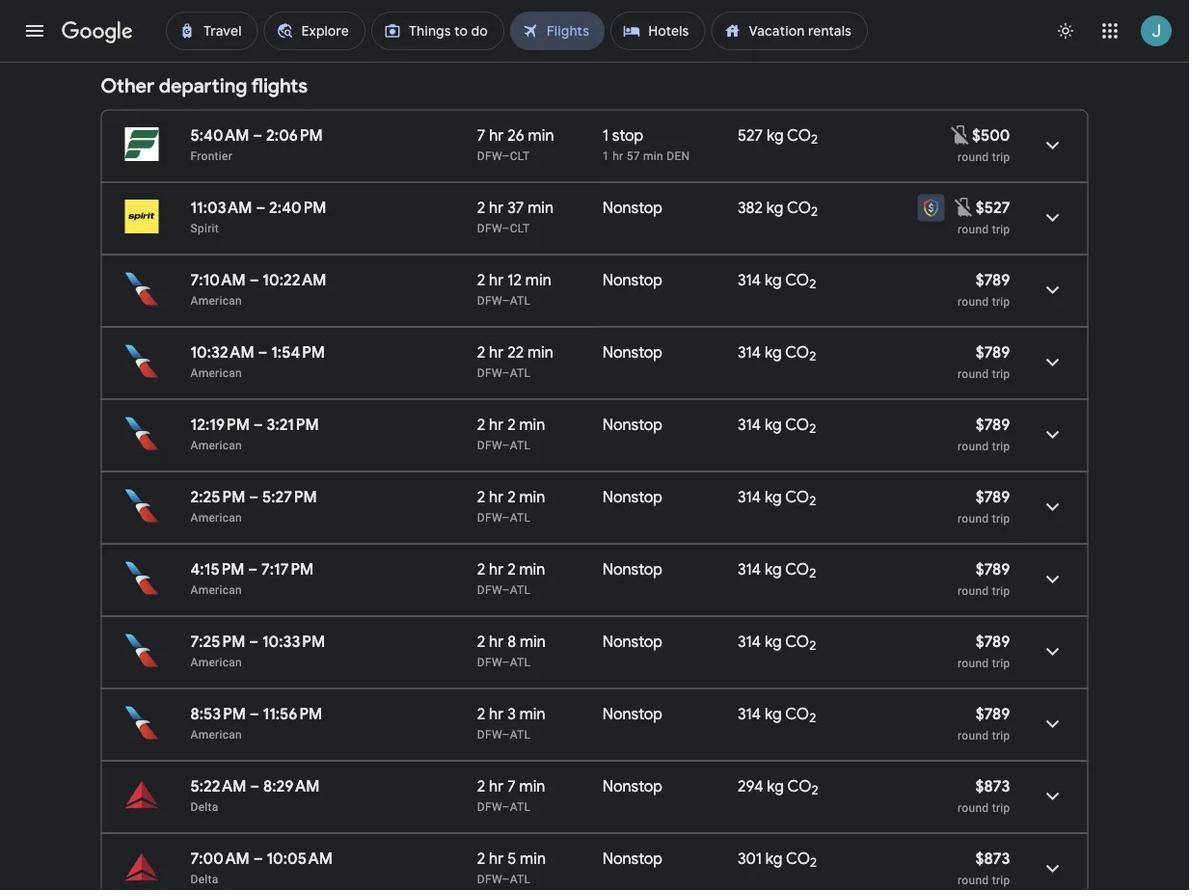 Task type: describe. For each thing, give the bounding box(es) containing it.
2 hr 2 min dfw – atl for 3:21 pm
[[477, 415, 545, 452]]

leaves dallas/fort worth international airport at 7:25 pm on thursday, november 9 and arrives at hartsfield-jackson atlanta international airport at 10:33 pm on thursday, november 9. element
[[191, 632, 325, 652]]

hr for 10:33 pm
[[489, 632, 504, 652]]

5:27 pm
[[262, 487, 317, 507]]

nonstop for 10:33 pm
[[603, 632, 663, 652]]

leaves dallas/fort worth international airport at 11:03 am on thursday, november 9 and arrives at charlotte douglas international airport at 2:40 pm on thursday, november 9. element
[[191, 198, 326, 218]]

total duration 2 hr 8 min. element
[[477, 632, 603, 655]]

leaves dallas/fort worth international airport at 5:22 am on thursday, november 9 and arrives at hartsfield-jackson atlanta international airport at 8:29 am on thursday, november 9. element
[[191, 777, 320, 796]]

5:40 am
[[191, 125, 249, 145]]

other departing flights
[[101, 74, 308, 98]]

den
[[667, 149, 690, 163]]

2 trip from the top
[[992, 222, 1010, 236]]

$789 round trip for 3:21 pm
[[958, 415, 1010, 453]]

1:54 pm
[[271, 342, 325, 362]]

2 hr 3 min dfw – atl
[[477, 704, 546, 741]]

873 us dollars text field for 301
[[976, 849, 1010, 869]]

american for 12:19 pm
[[191, 438, 242, 452]]

delta for 7:00 am
[[191, 873, 219, 886]]

nonstop flight. element for 1:54 pm
[[603, 342, 663, 365]]

dal – atl
[[477, 10, 528, 24]]

total duration 2 hr 3 min. element
[[477, 704, 603, 727]]

Departure time: 7:10 AM. text field
[[191, 270, 246, 290]]

dfw for 2:40 pm
[[477, 221, 502, 235]]

leaves dallas/fort worth international airport at 8:53 pm on thursday, november 9 and arrives at hartsfield-jackson atlanta international airport at 11:56 pm on thursday, november 9. element
[[191, 704, 323, 724]]

round for 7:17 pm
[[958, 584, 989, 598]]

2:40 pm
[[269, 198, 326, 218]]

main menu image
[[23, 19, 46, 42]]

round trip for 382
[[958, 222, 1010, 236]]

10:22 am
[[263, 270, 326, 290]]

7 inside 2 hr 7 min dfw – atl
[[508, 777, 516, 796]]

trip for 7:17 pm
[[992, 584, 1010, 598]]

2 hr 37 min dfw – clt
[[477, 198, 554, 235]]

7:00 am
[[191, 849, 250, 869]]

Departure time: 7:25 PM. text field
[[191, 632, 245, 652]]

314 for 5:27 pm
[[738, 487, 761, 507]]

flight details. leaves dallas/fort worth international airport at 7:25 pm on thursday, november 9 and arrives at hartsfield-jackson atlanta international airport at 10:33 pm on thursday, november 9. image
[[1030, 628, 1076, 675]]

trip for 11:56 pm
[[992, 729, 1010, 742]]

leaves dallas/fort worth international airport at 12:19 pm on thursday, november 9 and arrives at hartsfield-jackson atlanta international airport at 3:21 pm on thursday, november 9. element
[[191, 415, 319, 435]]

nonstop flight. element for 11:56 pm
[[603, 704, 663, 727]]

$789 round trip for 10:33 pm
[[958, 632, 1010, 670]]

– inside 7:10 am – 10:22 am american
[[249, 270, 259, 290]]

nonstop for 7:17 pm
[[603, 559, 663, 579]]

kg for 10:22 am
[[765, 270, 782, 290]]

flight details. leaves dallas/fort worth international airport at 2:25 pm on thursday, november 9 and arrives at hartsfield-jackson atlanta international airport at 5:27 pm on thursday, november 9. image
[[1030, 484, 1076, 530]]

12:19 pm – 3:21 pm american
[[191, 415, 319, 452]]

Arrival time: 8:29 AM. text field
[[263, 777, 320, 796]]

4:15 pm
[[191, 559, 245, 579]]

2:06 pm
[[266, 125, 323, 145]]

$789 for 5:27 pm
[[976, 487, 1010, 507]]

789 us dollars text field for 3:21 pm
[[976, 415, 1010, 435]]

round trip for 527
[[958, 150, 1010, 164]]

Arrival time: 7:17 PM. text field
[[261, 559, 314, 579]]

382
[[738, 198, 763, 218]]

trip for 10:33 pm
[[992, 656, 1010, 670]]

– inside 10:32 am – 1:54 pm american
[[258, 342, 268, 362]]

12:19 pm
[[191, 415, 250, 435]]

round for 11:56 pm
[[958, 729, 989, 742]]

$873 round trip for 301
[[958, 849, 1010, 887]]

min for 10:33 pm
[[520, 632, 546, 652]]

– inside 7:25 pm – 10:33 pm american
[[249, 632, 259, 652]]

hr for 2:06 pm
[[489, 125, 504, 145]]

314 kg co 2 for 1:54 pm
[[738, 342, 816, 365]]

$789 for 10:33 pm
[[976, 632, 1010, 652]]

trip for 8:29 am
[[992, 801, 1010, 815]]

2:25 pm – 5:27 pm american
[[191, 487, 317, 524]]

southwest
[[191, 10, 248, 24]]

7 hr 26 min dfw – clt
[[477, 125, 554, 163]]

1 stop 1 hr 57 min den
[[603, 125, 690, 163]]

total duration 2 hr 12 min. element
[[477, 270, 603, 293]]

2 hr 2 min dfw – atl for 5:27 pm
[[477, 487, 545, 524]]

departing
[[159, 74, 247, 98]]

1 1 from the top
[[603, 125, 609, 145]]

– inside 2 hr 37 min dfw – clt
[[502, 221, 510, 235]]

leaves dallas/fort worth international airport at 2:25 pm on thursday, november 9 and arrives at hartsfield-jackson atlanta international airport at 5:27 pm on thursday, november 9. element
[[191, 487, 317, 507]]

5:40 am – 2:06 pm frontier
[[191, 125, 323, 163]]

change appearance image
[[1043, 8, 1089, 54]]

314 for 3:21 pm
[[738, 415, 761, 435]]

flight details. leaves dallas/fort worth international airport at 8:53 pm on thursday, november 9 and arrives at hartsfield-jackson atlanta international airport at 11:56 pm on thursday, november 9. image
[[1030, 701, 1076, 747]]

2 hr 8 min dfw – atl
[[477, 632, 546, 669]]

314 kg co 2 for 3:21 pm
[[738, 415, 816, 437]]

min for 8:29 am
[[519, 777, 545, 796]]

2 inside "2 hr 3 min dfw – atl"
[[477, 704, 486, 724]]

min for 10:05 am
[[520, 849, 546, 869]]

314 for 10:22 am
[[738, 270, 761, 290]]

american for 10:32 am
[[191, 366, 242, 380]]

$527
[[976, 198, 1010, 218]]

5
[[508, 849, 516, 869]]

– inside 2:25 pm – 5:27 pm american
[[249, 487, 259, 507]]

$789 round trip for 1:54 pm
[[958, 342, 1010, 381]]

round for 3:21 pm
[[958, 439, 989, 453]]

8
[[508, 632, 516, 652]]

Arrival time: 5:27 PM. text field
[[262, 487, 317, 507]]

total duration 2 hr. element
[[477, 0, 606, 9]]

dfw for 5:27 pm
[[477, 511, 502, 524]]

co for 1:54 pm
[[785, 342, 809, 362]]

co for 7:17 pm
[[785, 559, 809, 579]]

min for 7:17 pm
[[519, 559, 545, 579]]

– inside "2 hr 3 min dfw – atl"
[[502, 728, 510, 741]]

10:32 am
[[191, 342, 254, 362]]

round for 5:27 pm
[[958, 512, 989, 525]]

314 for 10:33 pm
[[738, 632, 761, 652]]

trip for 10:05 am
[[992, 873, 1010, 887]]

nonstop flight. element for 10:05 am
[[603, 849, 663, 872]]

trip for 3:21 pm
[[992, 439, 1010, 453]]

2 inside 2 hr 7 min dfw – atl
[[477, 777, 486, 796]]

stop
[[612, 125, 644, 145]]

hr for 5:27 pm
[[489, 487, 504, 507]]

trip for 1:54 pm
[[992, 367, 1010, 381]]

7 inside 7 hr 26 min dfw – clt
[[477, 125, 486, 145]]

2 1 from the top
[[603, 149, 610, 163]]

– inside 7 hr 26 min dfw – clt
[[502, 149, 510, 163]]

Departure time: 10:32 AM. text field
[[191, 342, 254, 362]]

dfw for 1:54 pm
[[477, 366, 502, 380]]

flight details. leaves dallas/fort worth international airport at 7:00 am on thursday, november 9 and arrives at hartsfield-jackson atlanta international airport at 10:05 am on thursday, november 9. image
[[1030, 846, 1076, 890]]

2 round from the top
[[958, 222, 989, 236]]

1 round from the top
[[958, 150, 989, 164]]

– inside 2 hr 5 min dfw – atl
[[502, 873, 510, 886]]

total duration 2 hr 37 min. element
[[477, 198, 603, 220]]

– inside 2 hr 22 min dfw – atl
[[502, 366, 510, 380]]

4:15 pm – 7:17 pm american
[[191, 559, 314, 597]]

min inside 1 stop 1 hr 57 min den
[[643, 149, 664, 163]]

3
[[508, 704, 516, 724]]

0 vertical spatial this price for this flight doesn't include overhead bin access. if you need a carry-on bag, use the bags filter to update prices. image
[[949, 123, 972, 146]]

789 us dollars text field for 5:27 pm
[[976, 487, 1010, 507]]

hr for 2:40 pm
[[489, 198, 504, 218]]

314 kg co 2 for 10:33 pm
[[738, 632, 816, 654]]

314 kg co 2 for 7:17 pm
[[738, 559, 816, 582]]

Arrival time: 1:54 PM. text field
[[271, 342, 325, 362]]

$789 round trip for 10:22 am
[[958, 270, 1010, 308]]

2 inside 2 hr 8 min dfw – atl
[[477, 632, 486, 652]]

11:03 am
[[191, 198, 252, 218]]

co for 2:40 pm
[[787, 198, 811, 218]]

7:10 am – 10:22 am american
[[191, 270, 326, 307]]

Arrival time: 2:06 PM. text field
[[266, 125, 323, 145]]

2 inside 2 hr 22 min dfw – atl
[[477, 342, 486, 362]]

clt for 26
[[510, 149, 530, 163]]

Departure time: 7:00 AM. text field
[[191, 849, 250, 869]]

– inside 4:15 pm – 7:17 pm american
[[248, 559, 258, 579]]

leaves dallas/fort worth international airport at 7:10 am on thursday, november 9 and arrives at hartsfield-jackson atlanta international airport at 10:22 am on thursday, november 9. element
[[191, 270, 326, 290]]

Arrival time: 10:33 PM. text field
[[262, 632, 325, 652]]

atl for 10:33 pm
[[510, 655, 531, 669]]

round for 1:54 pm
[[958, 367, 989, 381]]

7:10 am
[[191, 270, 246, 290]]

american for 4:15 pm
[[191, 583, 242, 597]]

2 inside 2 hr 5 min dfw – atl
[[477, 849, 486, 869]]

atl for 1:54 pm
[[510, 366, 531, 380]]

round for 10:05 am
[[958, 873, 989, 887]]

2 inside 527 kg co 2
[[811, 131, 818, 148]]

hr for 11:56 pm
[[489, 704, 504, 724]]

2 hr 5 min dfw – atl
[[477, 849, 546, 886]]

atl for 7:17 pm
[[510, 583, 531, 597]]

Arrival time: 2:40 PM. text field
[[269, 198, 326, 218]]



Task type: vqa. For each thing, say whether or not it's contained in the screenshot.


Task type: locate. For each thing, give the bounding box(es) containing it.
nonstop for 1:54 pm
[[603, 342, 663, 362]]

atl for 11:56 pm
[[510, 728, 531, 741]]

hr inside 1 stop 1 hr 57 min den
[[613, 149, 624, 163]]

atl for 10:05 am
[[510, 873, 531, 886]]

0 vertical spatial 873 us dollars text field
[[976, 777, 1010, 796]]

hr for 3:21 pm
[[489, 415, 504, 435]]

dfw for 10:05 am
[[477, 873, 502, 886]]

trip up $789 text field
[[992, 295, 1010, 308]]

$873 round trip
[[958, 777, 1010, 815], [958, 849, 1010, 887]]

2:25 pm
[[191, 487, 245, 507]]

$789 round trip left flight details. leaves dallas/fort worth international airport at 12:19 pm on thursday, november 9 and arrives at hartsfield-jackson atlanta international airport at 3:21 pm on thursday, november 9. image
[[958, 415, 1010, 453]]

dfw inside 2 hr 5 min dfw – atl
[[477, 873, 502, 886]]

2 $873 from the top
[[976, 849, 1010, 869]]

9 round from the top
[[958, 729, 989, 742]]

trip for 10:22 am
[[992, 295, 1010, 308]]

2 789 us dollars text field from the top
[[976, 632, 1010, 652]]

$789 for 10:22 am
[[976, 270, 1010, 290]]

delta inside 5:22 am – 8:29 am delta
[[191, 800, 219, 814]]

min inside "2 hr 3 min dfw – atl"
[[520, 704, 546, 724]]

5 round from the top
[[958, 439, 989, 453]]

1 vertical spatial this price for this flight doesn't include overhead bin access. if you need a carry-on bag, use the bags filter to update prices. image
[[953, 196, 976, 219]]

2 hr 2 min dfw – atl
[[477, 415, 545, 452], [477, 487, 545, 524], [477, 559, 545, 597]]

0 vertical spatial $873
[[976, 777, 1010, 796]]

Arrival time: 11:56 PM. text field
[[263, 704, 323, 724]]

57
[[627, 149, 640, 163]]

american inside 7:10 am – 10:22 am american
[[191, 294, 242, 307]]

kg inside 301 kg co 2
[[766, 849, 783, 869]]

7:17 pm
[[261, 559, 314, 579]]

this price for this flight doesn't include overhead bin access. if you need a carry-on bag, use the bags filter to update prices. image left flight details. leaves dallas/fort worth international airport at 5:40 am on thursday, november 9 and arrives at charlotte douglas international airport at 2:06 pm on thursday, november 9. icon in the top right of the page
[[949, 123, 972, 146]]

314 for 1:54 pm
[[738, 342, 761, 362]]

dfw
[[477, 149, 502, 163], [477, 221, 502, 235], [477, 294, 502, 307], [477, 366, 502, 380], [477, 438, 502, 452], [477, 511, 502, 524], [477, 583, 502, 597], [477, 655, 502, 669], [477, 728, 502, 741], [477, 800, 502, 814], [477, 873, 502, 886]]

6 american from the top
[[191, 655, 242, 669]]

6 trip from the top
[[992, 512, 1010, 525]]

7:25 pm
[[191, 632, 245, 652]]

2 dfw from the top
[[477, 221, 502, 235]]

co inside 527 kg co 2
[[787, 125, 811, 145]]

0 vertical spatial round trip
[[958, 150, 1010, 164]]

– inside 12:19 pm – 3:21 pm american
[[253, 415, 263, 435]]

3 789 us dollars text field from the top
[[976, 559, 1010, 579]]

$789 round trip left flight details. leaves dallas/fort worth international airport at 4:15 pm on thursday, november 9 and arrives at hartsfield-jackson atlanta international airport at 7:17 pm on thursday, november 9. icon
[[958, 559, 1010, 598]]

3 $789 from the top
[[976, 415, 1010, 435]]

22
[[508, 342, 524, 362]]

dfw inside 2 hr 22 min dfw – atl
[[477, 366, 502, 380]]

$789 round trip left flight details. leaves dallas/fort worth international airport at 10:32 am on thursday, november 9 and arrives at hartsfield-jackson atlanta international airport at 1:54 pm on thursday, november 9. icon
[[958, 342, 1010, 381]]

round for 8:29 am
[[958, 801, 989, 815]]

Arrival time: 10:22 AM. text field
[[263, 270, 326, 290]]

1 $789 from the top
[[976, 270, 1010, 290]]

26
[[508, 125, 525, 145]]

1 vertical spatial delta
[[191, 873, 219, 886]]

37
[[508, 198, 524, 218]]

flight details. leaves dallas/fort worth international airport at 5:22 am on thursday, november 9 and arrives at hartsfield-jackson atlanta international airport at 8:29 am on thursday, november 9. image
[[1030, 773, 1076, 819]]

clt for 37
[[510, 221, 530, 235]]

1 nonstop from the top
[[603, 198, 663, 218]]

3 nonstop flight. element from the top
[[603, 342, 663, 365]]

leaves dallas/fort worth international airport at 10:32 am on thursday, november 9 and arrives at hartsfield-jackson atlanta international airport at 1:54 pm on thursday, november 9. element
[[191, 342, 325, 362]]

0 vertical spatial 789 us dollars text field
[[976, 270, 1010, 290]]

1 789 us dollars text field from the top
[[976, 270, 1010, 290]]

kg
[[767, 125, 784, 145], [767, 198, 784, 218], [765, 270, 782, 290], [765, 342, 782, 362], [765, 415, 782, 435], [765, 487, 782, 507], [765, 559, 782, 579], [765, 632, 782, 652], [765, 704, 782, 724], [767, 777, 784, 796], [766, 849, 783, 869]]

1 stop flight. element
[[603, 125, 644, 148]]

$789 left flight details. leaves dallas/fort worth international airport at 10:32 am on thursday, november 9 and arrives at hartsfield-jackson atlanta international airport at 1:54 pm on thursday, november 9. icon
[[976, 342, 1010, 362]]

round trip
[[958, 150, 1010, 164], [958, 222, 1010, 236]]

3 nonstop from the top
[[603, 342, 663, 362]]

trip left flight details. leaves dallas/fort worth international airport at 2:25 pm on thursday, november 9 and arrives at hartsfield-jackson atlanta international airport at 5:27 pm on thursday, november 9. image
[[992, 512, 1010, 525]]

– inside 5:22 am – 8:29 am delta
[[250, 777, 260, 796]]

dfw for 7:17 pm
[[477, 583, 502, 597]]

0 vertical spatial total duration 2 hr 2 min. element
[[477, 415, 603, 437]]

294
[[738, 777, 764, 796]]

american for 7:25 pm
[[191, 655, 242, 669]]

1 vertical spatial $873 round trip
[[958, 849, 1010, 887]]

kg for 7:17 pm
[[765, 559, 782, 579]]

2 $789 from the top
[[976, 342, 1010, 362]]

789 us dollars text field left "flight details. leaves dallas/fort worth international airport at 8:53 pm on thursday, november 9 and arrives at hartsfield-jackson atlanta international airport at 11:56 pm on thursday, november 9." image
[[976, 704, 1010, 724]]

american inside 2:25 pm – 5:27 pm american
[[191, 511, 242, 524]]

round trip down $527
[[958, 222, 1010, 236]]

4 314 from the top
[[738, 487, 761, 507]]

co for 10:05 am
[[786, 849, 810, 869]]

atl inside 2 hr 8 min dfw – atl
[[510, 655, 531, 669]]

flight details. leaves dallas/fort worth international airport at 10:32 am on thursday, november 9 and arrives at hartsfield-jackson atlanta international airport at 1:54 pm on thursday, november 9. image
[[1030, 339, 1076, 385]]

atl inside 2 hr 22 min dfw – atl
[[510, 366, 531, 380]]

min for 2:06 pm
[[528, 125, 554, 145]]

7 nonstop from the top
[[603, 632, 663, 652]]

1 left stop
[[603, 125, 609, 145]]

– inside 2 hr 8 min dfw – atl
[[502, 655, 510, 669]]

2 inside 2 hr 12 min dfw – atl
[[477, 270, 486, 290]]

4 $789 round trip from the top
[[958, 487, 1010, 525]]

$873 for 301
[[976, 849, 1010, 869]]

min inside 2 hr 5 min dfw – atl
[[520, 849, 546, 869]]

3 314 kg co 2 from the top
[[738, 415, 816, 437]]

2 hr 7 min dfw – atl
[[477, 777, 545, 814]]

round for 10:22 am
[[958, 295, 989, 308]]

nonstop flight. element for 5:27 pm
[[603, 487, 663, 510]]

3 314 from the top
[[738, 415, 761, 435]]

min
[[528, 125, 554, 145], [643, 149, 664, 163], [528, 198, 554, 218], [526, 270, 552, 290], [528, 342, 554, 362], [519, 415, 545, 435], [519, 487, 545, 507], [519, 559, 545, 579], [520, 632, 546, 652], [520, 704, 546, 724], [519, 777, 545, 796], [520, 849, 546, 869]]

8 nonstop flight. element from the top
[[603, 704, 663, 727]]

atl inside 2 hr 5 min dfw – atl
[[510, 873, 531, 886]]

873 us dollars text field left flight details. leaves dallas/fort worth international airport at 5:22 am on thursday, november 9 and arrives at hartsfield-jackson atlanta international airport at 8:29 am on thursday, november 9. icon
[[976, 777, 1010, 796]]

round up $789 text field
[[958, 295, 989, 308]]

4 nonstop from the top
[[603, 415, 663, 435]]

7:00 am – 10:05 am delta
[[191, 849, 333, 886]]

294 kg co 2
[[738, 777, 819, 799]]

1 clt from the top
[[510, 149, 530, 163]]

873 us dollars text field for 294
[[976, 777, 1010, 796]]

7 nonstop flight. element from the top
[[603, 632, 663, 655]]

5 $789 from the top
[[976, 559, 1010, 579]]

trip down $500 text field in the top right of the page
[[992, 150, 1010, 164]]

Departure time: 2:25 PM. text field
[[191, 487, 245, 507]]

7 314 from the top
[[738, 704, 761, 724]]

$789 left flight details. leaves dallas/fort worth international airport at 2:25 pm on thursday, november 9 and arrives at hartsfield-jackson atlanta international airport at 5:27 pm on thursday, november 9. image
[[976, 487, 1010, 507]]

7 left 26
[[477, 125, 486, 145]]

dfw inside 7 hr 26 min dfw – clt
[[477, 149, 502, 163]]

min for 1:54 pm
[[528, 342, 554, 362]]

round down $500 text field in the top right of the page
[[958, 150, 989, 164]]

min for 10:22 am
[[526, 270, 552, 290]]

delta
[[191, 800, 219, 814], [191, 873, 219, 886]]

11 trip from the top
[[992, 873, 1010, 887]]

789 US dollars text field
[[976, 342, 1010, 362]]

6 $789 round trip from the top
[[958, 632, 1010, 670]]

12
[[508, 270, 522, 290]]

other
[[101, 74, 154, 98]]

atl inside 2 hr 12 min dfw – atl
[[510, 294, 531, 307]]

nonstop for 2:40 pm
[[603, 198, 663, 218]]

314
[[738, 270, 761, 290], [738, 342, 761, 362], [738, 415, 761, 435], [738, 487, 761, 507], [738, 559, 761, 579], [738, 632, 761, 652], [738, 704, 761, 724]]

round left flight details. leaves dallas/fort worth international airport at 7:00 am on thursday, november 9 and arrives at hartsfield-jackson atlanta international airport at 10:05 am on thursday, november 9. icon
[[958, 873, 989, 887]]

382 kg co 2
[[738, 198, 818, 220]]

min for 3:21 pm
[[519, 415, 545, 435]]

hr
[[489, 125, 504, 145], [613, 149, 624, 163], [489, 198, 504, 218], [489, 270, 504, 290], [489, 342, 504, 362], [489, 415, 504, 435], [489, 487, 504, 507], [489, 559, 504, 579], [489, 632, 504, 652], [489, 704, 504, 724], [489, 777, 504, 796], [489, 849, 504, 869]]

$789 round trip for 5:27 pm
[[958, 487, 1010, 525]]

1 314 kg co 2 from the top
[[738, 270, 816, 292]]

6 314 kg co 2 from the top
[[738, 632, 816, 654]]

delta down "departure time: 5:22 am." text field
[[191, 800, 219, 814]]

8:29 am
[[263, 777, 320, 796]]

trip left flight details. leaves dallas/fort worth international airport at 7:00 am on thursday, november 9 and arrives at hartsfield-jackson atlanta international airport at 10:05 am on thursday, november 9. icon
[[992, 873, 1010, 887]]

1 vertical spatial total duration 2 hr 2 min. element
[[477, 487, 603, 510]]

3 789 us dollars text field from the top
[[976, 704, 1010, 724]]

11 round from the top
[[958, 873, 989, 887]]

3:21 pm
[[267, 415, 319, 435]]

11:56 pm
[[263, 704, 323, 724]]

total duration 2 hr 2 min. element
[[477, 415, 603, 437], [477, 487, 603, 510], [477, 559, 603, 582]]

$873 round trip left flight details. leaves dallas/fort worth international airport at 5:22 am on thursday, november 9 and arrives at hartsfield-jackson atlanta international airport at 8:29 am on thursday, november 9. icon
[[958, 777, 1010, 815]]

nonstop for 11:56 pm
[[603, 704, 663, 724]]

1 trip from the top
[[992, 150, 1010, 164]]

4 dfw from the top
[[477, 366, 502, 380]]

total duration 2 hr 5 min. element
[[477, 849, 603, 872]]

1 vertical spatial 1
[[603, 149, 610, 163]]

nonstop for 10:22 am
[[603, 270, 663, 290]]

atl for 10:22 am
[[510, 294, 531, 307]]

2 $873 round trip from the top
[[958, 849, 1010, 887]]

1 314 from the top
[[738, 270, 761, 290]]

round for 10:33 pm
[[958, 656, 989, 670]]

min for 11:56 pm
[[520, 704, 546, 724]]

789 US dollars text field
[[976, 270, 1010, 290], [976, 632, 1010, 652], [976, 704, 1010, 724]]

10 nonstop flight. element from the top
[[603, 849, 663, 872]]

round down $789 text field
[[958, 367, 989, 381]]

hr inside 2 hr 22 min dfw – atl
[[489, 342, 504, 362]]

american down 8:53 pm at the bottom
[[191, 728, 242, 741]]

nonstop flight. element for 10:33 pm
[[603, 632, 663, 655]]

527
[[738, 125, 763, 145]]

co for 8:29 am
[[788, 777, 812, 796]]

co for 10:33 pm
[[785, 632, 809, 652]]

hr inside 2 hr 8 min dfw – atl
[[489, 632, 504, 652]]

kg inside 294 kg co 2
[[767, 777, 784, 796]]

8:53 pm – 11:56 pm american
[[191, 704, 323, 741]]

3 round from the top
[[958, 295, 989, 308]]

2 2 hr 2 min dfw – atl from the top
[[477, 487, 545, 524]]

$789 for 11:56 pm
[[976, 704, 1010, 724]]

9 dfw from the top
[[477, 728, 502, 741]]

11 dfw from the top
[[477, 873, 502, 886]]

1 $789 round trip from the top
[[958, 270, 1010, 308]]

dfw for 3:21 pm
[[477, 438, 502, 452]]

nonstop for 8:29 am
[[603, 777, 663, 796]]

3 2 hr 2 min dfw – atl from the top
[[477, 559, 545, 597]]

2 314 from the top
[[738, 342, 761, 362]]

0 horizontal spatial 7
[[477, 125, 486, 145]]

7 trip from the top
[[992, 584, 1010, 598]]

9 trip from the top
[[992, 729, 1010, 742]]

spirit
[[191, 221, 219, 235]]

789 us dollars text field left flight details. leaves dallas/fort worth international airport at 2:25 pm on thursday, november 9 and arrives at hartsfield-jackson atlanta international airport at 5:27 pm on thursday, november 9. image
[[976, 487, 1010, 507]]

round left flight details. leaves dallas/fort worth international airport at 12:19 pm on thursday, november 9 and arrives at hartsfield-jackson atlanta international airport at 3:21 pm on thursday, november 9. image
[[958, 439, 989, 453]]

2 314 kg co 2 from the top
[[738, 342, 816, 365]]

7 $789 round trip from the top
[[958, 704, 1010, 742]]

4 american from the top
[[191, 511, 242, 524]]

2 $789 round trip from the top
[[958, 342, 1010, 381]]

american down the 10:32 am text field
[[191, 366, 242, 380]]

kg inside 527 kg co 2
[[767, 125, 784, 145]]

hr inside 7 hr 26 min dfw – clt
[[489, 125, 504, 145]]

2 hr 22 min dfw – atl
[[477, 342, 554, 380]]

american for 2:25 pm
[[191, 511, 242, 524]]

– inside 8:53 pm – 11:56 pm american
[[250, 704, 259, 724]]

Departure time: 5:40 AM. text field
[[191, 125, 249, 145]]

4 nonstop flight. element from the top
[[603, 415, 663, 437]]

atl inside "2 hr 3 min dfw – atl"
[[510, 728, 531, 741]]

10 dfw from the top
[[477, 800, 502, 814]]

2 total duration 2 hr 2 min. element from the top
[[477, 487, 603, 510]]

min inside 2 hr 22 min dfw – atl
[[528, 342, 554, 362]]

clt down the 37
[[510, 221, 530, 235]]

8:53 pm
[[191, 704, 246, 724]]

delta down 7:00 am
[[191, 873, 219, 886]]

kg for 10:33 pm
[[765, 632, 782, 652]]

dfw inside 2 hr 37 min dfw – clt
[[477, 221, 502, 235]]

5:22 am
[[191, 777, 247, 796]]

$789 round trip for 11:56 pm
[[958, 704, 1010, 742]]

7 american from the top
[[191, 728, 242, 741]]

2 hr 12 min dfw – atl
[[477, 270, 552, 307]]

$500
[[972, 125, 1010, 145]]

9 nonstop from the top
[[603, 777, 663, 796]]

$789 round trip left flight details. leaves dallas/fort worth international airport at 7:25 pm on thursday, november 9 and arrives at hartsfield-jackson atlanta international airport at 10:33 pm on thursday, november 9. image on the right
[[958, 632, 1010, 670]]

co for 3:21 pm
[[785, 415, 809, 435]]

round left flight details. leaves dallas/fort worth international airport at 2:25 pm on thursday, november 9 and arrives at hartsfield-jackson atlanta international airport at 5:27 pm on thursday, november 9. image
[[958, 512, 989, 525]]

$873
[[976, 777, 1010, 796], [976, 849, 1010, 869]]

– inside 2 hr 12 min dfw – atl
[[502, 294, 510, 307]]

6 dfw from the top
[[477, 511, 502, 524]]

american inside 4:15 pm – 7:17 pm american
[[191, 583, 242, 597]]

5:22 am – 8:29 am delta
[[191, 777, 320, 814]]

american inside 7:25 pm – 10:33 pm american
[[191, 655, 242, 669]]

total duration 2 hr 22 min. element
[[477, 342, 603, 365]]

delta for 5:22 am
[[191, 800, 219, 814]]

american for 7:10 am
[[191, 294, 242, 307]]

1 $873 from the top
[[976, 777, 1010, 796]]

min inside 2 hr 7 min dfw – atl
[[519, 777, 545, 796]]

789 us dollars text field left flight details. leaves dallas/fort worth international airport at 12:19 pm on thursday, november 9 and arrives at hartsfield-jackson atlanta international airport at 3:21 pm on thursday, november 9. image
[[976, 415, 1010, 435]]

3 american from the top
[[191, 438, 242, 452]]

flight details. leaves dallas/fort worth international airport at 11:03 am on thursday, november 9 and arrives at charlotte douglas international airport at 2:40 pm on thursday, november 9. image
[[1030, 194, 1076, 241]]

2 nonstop flight. element from the top
[[603, 270, 663, 293]]

total duration 2 hr 2 min. element for 3:21 pm
[[477, 415, 603, 437]]

789 US dollars text field
[[976, 415, 1010, 435], [976, 487, 1010, 507], [976, 559, 1010, 579]]

$873 left flight details. leaves dallas/fort worth international airport at 7:00 am on thursday, november 9 and arrives at hartsfield-jackson atlanta international airport at 10:05 am on thursday, november 9. icon
[[976, 849, 1010, 869]]

$873 for 294
[[976, 777, 1010, 796]]

nonstop for 10:05 am
[[603, 849, 663, 869]]

8 dfw from the top
[[477, 655, 502, 669]]

atl for 3:21 pm
[[510, 438, 531, 452]]

trip left flight details. leaves dallas/fort worth international airport at 7:25 pm on thursday, november 9 and arrives at hartsfield-jackson atlanta international airport at 10:33 pm on thursday, november 9. image on the right
[[992, 656, 1010, 670]]

round left flight details. leaves dallas/fort worth international airport at 5:22 am on thursday, november 9 and arrives at hartsfield-jackson atlanta international airport at 8:29 am on thursday, november 9. icon
[[958, 801, 989, 815]]

Departure time: 5:22 AM. text field
[[191, 777, 247, 796]]

$873 round trip left flight details. leaves dallas/fort worth international airport at 7:00 am on thursday, november 9 and arrives at hartsfield-jackson atlanta international airport at 10:05 am on thursday, november 9. icon
[[958, 849, 1010, 887]]

trip left flight details. leaves dallas/fort worth international airport at 4:15 pm on thursday, november 9 and arrives at hartsfield-jackson atlanta international airport at 7:17 pm on thursday, november 9. icon
[[992, 584, 1010, 598]]

american inside 12:19 pm – 3:21 pm american
[[191, 438, 242, 452]]

$789 round trip left flight details. leaves dallas/fort worth international airport at 2:25 pm on thursday, november 9 and arrives at hartsfield-jackson atlanta international airport at 5:27 pm on thursday, november 9. image
[[958, 487, 1010, 525]]

1 vertical spatial 873 us dollars text field
[[976, 849, 1010, 869]]

789 us dollars text field left flight details. leaves dallas/fort worth international airport at 7:25 pm on thursday, november 9 and arrives at hartsfield-jackson atlanta international airport at 10:33 pm on thursday, november 9. image on the right
[[976, 632, 1010, 652]]

2 789 us dollars text field from the top
[[976, 487, 1010, 507]]

flight details. leaves dallas/fort worth international airport at 12:19 pm on thursday, november 9 and arrives at hartsfield-jackson atlanta international airport at 3:21 pm on thursday, november 9. image
[[1030, 411, 1076, 458]]

trip
[[992, 150, 1010, 164], [992, 222, 1010, 236], [992, 295, 1010, 308], [992, 367, 1010, 381], [992, 439, 1010, 453], [992, 512, 1010, 525], [992, 584, 1010, 598], [992, 656, 1010, 670], [992, 729, 1010, 742], [992, 801, 1010, 815], [992, 873, 1010, 887]]

1 873 us dollars text field from the top
[[976, 777, 1010, 796]]

1 nonstop flight. element from the top
[[603, 198, 663, 220]]

7:25 pm – 10:33 pm american
[[191, 632, 325, 669]]

2 873 us dollars text field from the top
[[976, 849, 1010, 869]]

1 vertical spatial clt
[[510, 221, 530, 235]]

$789 round trip up $789 text field
[[958, 270, 1010, 308]]

min inside 2 hr 12 min dfw – atl
[[526, 270, 552, 290]]

2 american from the top
[[191, 366, 242, 380]]

trip down $789 text field
[[992, 367, 1010, 381]]

american
[[191, 294, 242, 307], [191, 366, 242, 380], [191, 438, 242, 452], [191, 511, 242, 524], [191, 583, 242, 597], [191, 655, 242, 669], [191, 728, 242, 741]]

873 us dollars text field left flight details. leaves dallas/fort worth international airport at 7:00 am on thursday, november 9 and arrives at hartsfield-jackson atlanta international airport at 10:05 am on thursday, november 9. icon
[[976, 849, 1010, 869]]

6 nonstop from the top
[[603, 559, 663, 579]]

1 789 us dollars text field from the top
[[976, 415, 1010, 435]]

american down the 7:25 pm
[[191, 655, 242, 669]]

Departure time: 8:53 PM. text field
[[191, 704, 246, 724]]

1 dfw from the top
[[477, 149, 502, 163]]

$789 left flight details. leaves dallas/fort worth international airport at 4:15 pm on thursday, november 9 and arrives at hartsfield-jackson atlanta international airport at 7:17 pm on thursday, november 9. icon
[[976, 559, 1010, 579]]

1 vertical spatial $873
[[976, 849, 1010, 869]]

789 us dollars text field for 2 hr 12 min
[[976, 270, 1010, 290]]

2 hr 2 min dfw – atl for 7:17 pm
[[477, 559, 545, 597]]

7 down "2 hr 3 min dfw – atl"
[[508, 777, 516, 796]]

0 vertical spatial 2 hr 2 min dfw – atl
[[477, 415, 545, 452]]

nonstop flight. element for 7:17 pm
[[603, 559, 663, 582]]

2 inside 382 kg co 2
[[811, 204, 818, 220]]

nonstop
[[603, 198, 663, 218], [603, 270, 663, 290], [603, 342, 663, 362], [603, 415, 663, 435], [603, 487, 663, 507], [603, 559, 663, 579], [603, 632, 663, 652], [603, 704, 663, 724], [603, 777, 663, 796], [603, 849, 663, 869]]

6 nonstop flight. element from the top
[[603, 559, 663, 582]]

american down 'departure time: 7:10 am.' text box
[[191, 294, 242, 307]]

flight details. leaves dallas/fort worth international airport at 7:10 am on thursday, november 9 and arrives at hartsfield-jackson atlanta international airport at 10:22 am on thursday, november 9. image
[[1030, 267, 1076, 313]]

4 314 kg co 2 from the top
[[738, 487, 816, 510]]

2 delta from the top
[[191, 873, 219, 886]]

total duration 2 hr 2 min. element for 7:17 pm
[[477, 559, 603, 582]]

1 delta from the top
[[191, 800, 219, 814]]

Departure time: 4:15 PM. text field
[[191, 559, 245, 579]]

10:32 am – 1:54 pm american
[[191, 342, 325, 380]]

5 trip from the top
[[992, 439, 1010, 453]]

10 nonstop from the top
[[603, 849, 663, 869]]

clt
[[510, 149, 530, 163], [510, 221, 530, 235]]

7 dfw from the top
[[477, 583, 502, 597]]

314 kg co 2 for 10:22 am
[[738, 270, 816, 292]]

0 vertical spatial 7
[[477, 125, 486, 145]]

round left flight details. leaves dallas/fort worth international airport at 4:15 pm on thursday, november 9 and arrives at hartsfield-jackson atlanta international airport at 7:17 pm on thursday, november 9. icon
[[958, 584, 989, 598]]

trip left flight details. leaves dallas/fort worth international airport at 5:22 am on thursday, november 9 and arrives at hartsfield-jackson atlanta international airport at 8:29 am on thursday, november 9. icon
[[992, 801, 1010, 815]]

1 vertical spatial 789 us dollars text field
[[976, 632, 1010, 652]]

round down '$527' text box
[[958, 222, 989, 236]]

$789
[[976, 270, 1010, 290], [976, 342, 1010, 362], [976, 415, 1010, 435], [976, 487, 1010, 507], [976, 559, 1010, 579], [976, 632, 1010, 652], [976, 704, 1010, 724]]

1 vertical spatial 7
[[508, 777, 516, 796]]

kg inside 382 kg co 2
[[767, 198, 784, 218]]

– inside 11:03 am – 2:40 pm spirit
[[256, 198, 266, 218]]

hr for 1:54 pm
[[489, 342, 504, 362]]

$789 left flight details. leaves dallas/fort worth international airport at 12:19 pm on thursday, november 9 and arrives at hartsfield-jackson atlanta international airport at 3:21 pm on thursday, november 9. image
[[976, 415, 1010, 435]]

dfw inside 2 hr 7 min dfw – atl
[[477, 800, 502, 814]]

kg for 10:05 am
[[766, 849, 783, 869]]

round left "flight details. leaves dallas/fort worth international airport at 8:53 pm on thursday, november 9 and arrives at hartsfield-jackson atlanta international airport at 11:56 pm on thursday, november 9." image
[[958, 729, 989, 742]]

round left flight details. leaves dallas/fort worth international airport at 7:25 pm on thursday, november 9 and arrives at hartsfield-jackson atlanta international airport at 10:33 pm on thursday, november 9. image on the right
[[958, 656, 989, 670]]

trip left "flight details. leaves dallas/fort worth international airport at 8:53 pm on thursday, november 9 and arrives at hartsfield-jackson atlanta international airport at 11:56 pm on thursday, november 9." image
[[992, 729, 1010, 742]]

9 nonstop flight. element from the top
[[603, 777, 663, 799]]

$789 left flight details. leaves dallas/fort worth international airport at 7:10 am on thursday, november 9 and arrives at hartsfield-jackson atlanta international airport at 10:22 am on thursday, november 9. icon
[[976, 270, 1010, 290]]

american down the 2:25 pm
[[191, 511, 242, 524]]

Departure time: 12:19 PM. text field
[[191, 415, 250, 435]]

flight details. leaves dallas/fort worth international airport at 4:15 pm on thursday, november 9 and arrives at hartsfield-jackson atlanta international airport at 7:17 pm on thursday, november 9. image
[[1030, 556, 1076, 602]]

$789 left flight details. leaves dallas/fort worth international airport at 7:25 pm on thursday, november 9 and arrives at hartsfield-jackson atlanta international airport at 10:33 pm on thursday, november 9. image on the right
[[976, 632, 1010, 652]]

dfw for 2:06 pm
[[477, 149, 502, 163]]

2 vertical spatial 789 us dollars text field
[[976, 704, 1010, 724]]

clt inside 2 hr 37 min dfw – clt
[[510, 221, 530, 235]]

clt down 26
[[510, 149, 530, 163]]

co
[[787, 125, 811, 145], [787, 198, 811, 218], [785, 270, 809, 290], [785, 342, 809, 362], [785, 415, 809, 435], [785, 487, 809, 507], [785, 559, 809, 579], [785, 632, 809, 652], [785, 704, 809, 724], [788, 777, 812, 796], [786, 849, 810, 869]]

nonstop flight. element
[[603, 198, 663, 220], [603, 270, 663, 293], [603, 342, 663, 365], [603, 415, 663, 437], [603, 487, 663, 510], [603, 559, 663, 582], [603, 632, 663, 655], [603, 704, 663, 727], [603, 777, 663, 799], [603, 849, 663, 872]]

1 vertical spatial 2 hr 2 min dfw – atl
[[477, 487, 545, 524]]

5 nonstop flight. element from the top
[[603, 487, 663, 510]]

min for 2:40 pm
[[528, 198, 554, 218]]

789 us dollars text field left flight details. leaves dallas/fort worth international airport at 4:15 pm on thursday, november 9 and arrives at hartsfield-jackson atlanta international airport at 7:17 pm on thursday, november 9. icon
[[976, 559, 1010, 579]]

leaves dallas/fort worth international airport at 5:40 am on thursday, november 9 and arrives at charlotte douglas international airport at 2:06 pm on thursday, november 9. element
[[191, 125, 323, 145]]

american inside 8:53 pm – 11:56 pm american
[[191, 728, 242, 741]]

5 american from the top
[[191, 583, 242, 597]]

10:05 am
[[267, 849, 333, 869]]

314 for 11:56 pm
[[738, 704, 761, 724]]

delta inside 7:00 am – 10:05 am delta
[[191, 873, 219, 886]]

total duration 7 hr 26 min. element
[[477, 125, 603, 148]]

dal
[[477, 10, 499, 24]]

0 vertical spatial 789 us dollars text field
[[976, 415, 1010, 435]]

0 vertical spatial delta
[[191, 800, 219, 814]]

2 vertical spatial 2 hr 2 min dfw – atl
[[477, 559, 545, 597]]

2 clt from the top
[[510, 221, 530, 235]]

789 us dollars text field left flight details. leaves dallas/fort worth international airport at 7:10 am on thursday, november 9 and arrives at hartsfield-jackson atlanta international airport at 10:22 am on thursday, november 9. icon
[[976, 270, 1010, 290]]

clt inside 7 hr 26 min dfw – clt
[[510, 149, 530, 163]]

co for 10:22 am
[[785, 270, 809, 290]]

flight details. leaves dallas/fort worth international airport at 5:40 am on thursday, november 9 and arrives at charlotte douglas international airport at 2:06 pm on thursday, november 9. image
[[1030, 122, 1076, 168]]

min inside 7 hr 26 min dfw – clt
[[528, 125, 554, 145]]

$789 for 1:54 pm
[[976, 342, 1010, 362]]

dfw inside "2 hr 3 min dfw – atl"
[[477, 728, 502, 741]]

0 vertical spatial 1
[[603, 125, 609, 145]]

$789 for 7:17 pm
[[976, 559, 1010, 579]]

7 314 kg co 2 from the top
[[738, 704, 816, 727]]

nonstop for 3:21 pm
[[603, 415, 663, 435]]

– inside 2 hr 7 min dfw – atl
[[502, 800, 510, 814]]

hr inside 2 hr 7 min dfw – atl
[[489, 777, 504, 796]]

american for 8:53 pm
[[191, 728, 242, 741]]

7 $789 from the top
[[976, 704, 1010, 724]]

2 nonstop from the top
[[603, 270, 663, 290]]

dfw inside 2 hr 12 min dfw – atl
[[477, 294, 502, 307]]

301 kg co 2
[[738, 849, 817, 871]]

6 round from the top
[[958, 512, 989, 525]]

$789 round trip for 7:17 pm
[[958, 559, 1010, 598]]

527 kg co 2
[[738, 125, 818, 148]]

– inside 5:40 am – 2:06 pm frontier
[[253, 125, 263, 145]]

11:03 am – 2:40 pm spirit
[[191, 198, 326, 235]]

leaves dallas/fort worth international airport at 7:00 am on thursday, november 9 and arrives at hartsfield-jackson atlanta international airport at 10:05 am on thursday, november 9. element
[[191, 849, 333, 869]]

hr for 10:05 am
[[489, 849, 504, 869]]

4 $789 from the top
[[976, 487, 1010, 507]]

0 vertical spatial clt
[[510, 149, 530, 163]]

873 US dollars text field
[[976, 777, 1010, 796], [976, 849, 1010, 869]]

american down 4:15 pm text box
[[191, 583, 242, 597]]

2
[[811, 131, 818, 148], [477, 198, 486, 218], [811, 204, 818, 220], [477, 270, 486, 290], [809, 276, 816, 292], [477, 342, 486, 362], [809, 348, 816, 365], [477, 415, 486, 435], [508, 415, 516, 435], [809, 421, 816, 437], [477, 487, 486, 507], [508, 487, 516, 507], [809, 493, 816, 510], [477, 559, 486, 579], [508, 559, 516, 579], [809, 565, 816, 582], [477, 632, 486, 652], [809, 638, 816, 654], [477, 704, 486, 724], [809, 710, 816, 727], [477, 777, 486, 796], [812, 783, 819, 799], [477, 849, 486, 869], [810, 855, 817, 871]]

10:33 pm
[[262, 632, 325, 652]]

2 inside 2 hr 37 min dfw – clt
[[477, 198, 486, 218]]

4 trip from the top
[[992, 367, 1010, 381]]

leaves dallas/fort worth international airport at 4:15 pm on thursday, november 9 and arrives at hartsfield-jackson atlanta international airport at 7:17 pm on thursday, november 9. element
[[191, 559, 314, 579]]

10 trip from the top
[[992, 801, 1010, 815]]

Arrival time: 10:05 AM. text field
[[267, 849, 333, 869]]

$789 left "flight details. leaves dallas/fort worth international airport at 8:53 pm on thursday, november 9 and arrives at hartsfield-jackson atlanta international airport at 11:56 pm on thursday, november 9." image
[[976, 704, 1010, 724]]

314 kg co 2
[[738, 270, 816, 292], [738, 342, 816, 365], [738, 415, 816, 437], [738, 487, 816, 510], [738, 559, 816, 582], [738, 632, 816, 654], [738, 704, 816, 727]]

1 horizontal spatial 7
[[508, 777, 516, 796]]

co for 5:27 pm
[[785, 487, 809, 507]]

– inside 7:00 am – 10:05 am delta
[[253, 849, 263, 869]]

2 inside 294 kg co 2
[[812, 783, 819, 799]]

co inside 382 kg co 2
[[787, 198, 811, 218]]

this price for this flight doesn't include overhead bin access. if you need a carry-on bag, use the bags filter to update prices. image
[[949, 123, 972, 146], [953, 196, 976, 219]]

atl
[[507, 10, 528, 24], [510, 294, 531, 307], [510, 366, 531, 380], [510, 438, 531, 452], [510, 511, 531, 524], [510, 583, 531, 597], [510, 655, 531, 669], [510, 728, 531, 741], [510, 800, 531, 814], [510, 873, 531, 886]]

co for 11:56 pm
[[785, 704, 809, 724]]

american inside 10:32 am – 1:54 pm american
[[191, 366, 242, 380]]

$789 round trip
[[958, 270, 1010, 308], [958, 342, 1010, 381], [958, 415, 1010, 453], [958, 487, 1010, 525], [958, 559, 1010, 598], [958, 632, 1010, 670], [958, 704, 1010, 742]]

hr for 10:22 am
[[489, 270, 504, 290]]

1 vertical spatial 789 us dollars text field
[[976, 487, 1010, 507]]

hr inside 2 hr 37 min dfw – clt
[[489, 198, 504, 218]]

3 trip from the top
[[992, 295, 1010, 308]]

0 vertical spatial $873 round trip
[[958, 777, 1010, 815]]

8 nonstop from the top
[[603, 704, 663, 724]]

5 dfw from the top
[[477, 438, 502, 452]]

3 dfw from the top
[[477, 294, 502, 307]]

1 vertical spatial round trip
[[958, 222, 1010, 236]]

flights
[[251, 74, 308, 98]]

7 round from the top
[[958, 584, 989, 598]]

Arrival time: 3:21 PM. text field
[[267, 415, 319, 435]]

hr inside 2 hr 5 min dfw – atl
[[489, 849, 504, 869]]

$789 round trip left "flight details. leaves dallas/fort worth international airport at 8:53 pm on thursday, november 9 and arrives at hartsfield-jackson atlanta international airport at 11:56 pm on thursday, november 9." image
[[958, 704, 1010, 742]]

1
[[603, 125, 609, 145], [603, 149, 610, 163]]

2 vertical spatial total duration 2 hr 2 min. element
[[477, 559, 603, 582]]

500 US dollars text field
[[972, 125, 1010, 145]]

–
[[499, 10, 507, 24], [253, 125, 263, 145], [502, 149, 510, 163], [256, 198, 266, 218], [502, 221, 510, 235], [249, 270, 259, 290], [502, 294, 510, 307], [258, 342, 268, 362], [502, 366, 510, 380], [253, 415, 263, 435], [502, 438, 510, 452], [249, 487, 259, 507], [502, 511, 510, 524], [248, 559, 258, 579], [502, 583, 510, 597], [249, 632, 259, 652], [502, 655, 510, 669], [250, 704, 259, 724], [502, 728, 510, 741], [250, 777, 260, 796], [502, 800, 510, 814], [253, 849, 263, 869], [502, 873, 510, 886]]

nonstop flight. element for 8:29 am
[[603, 777, 663, 799]]

7
[[477, 125, 486, 145], [508, 777, 516, 796]]

total duration 2 hr 2 min. element for 5:27 pm
[[477, 487, 603, 510]]

314 for 7:17 pm
[[738, 559, 761, 579]]

this price for this flight doesn't include overhead bin access. if you need a carry-on bag, use the bags filter to update prices. image down $500
[[953, 196, 976, 219]]

1 down 1 stop flight. element
[[603, 149, 610, 163]]

round
[[958, 150, 989, 164], [958, 222, 989, 236], [958, 295, 989, 308], [958, 367, 989, 381], [958, 439, 989, 453], [958, 512, 989, 525], [958, 584, 989, 598], [958, 656, 989, 670], [958, 729, 989, 742], [958, 801, 989, 815], [958, 873, 989, 887]]

kg for 1:54 pm
[[765, 342, 782, 362]]

kg for 5:27 pm
[[765, 487, 782, 507]]

$873 left flight details. leaves dallas/fort worth international airport at 5:22 am on thursday, november 9 and arrives at hartsfield-jackson atlanta international airport at 8:29 am on thursday, november 9. icon
[[976, 777, 1010, 796]]

co inside 301 kg co 2
[[786, 849, 810, 869]]

527 US dollars text field
[[976, 198, 1010, 218]]

Departure time: 11:03 AM. text field
[[191, 198, 252, 218]]

5 314 from the top
[[738, 559, 761, 579]]

dfw inside 2 hr 8 min dfw – atl
[[477, 655, 502, 669]]

$873 round trip for 294
[[958, 777, 1010, 815]]

min inside 2 hr 37 min dfw – clt
[[528, 198, 554, 218]]

trip down $527
[[992, 222, 1010, 236]]

trip left flight details. leaves dallas/fort worth international airport at 12:19 pm on thursday, november 9 and arrives at hartsfield-jackson atlanta international airport at 3:21 pm on thursday, november 9. image
[[992, 439, 1010, 453]]

dfw for 10:33 pm
[[477, 655, 502, 669]]

min inside 2 hr 8 min dfw – atl
[[520, 632, 546, 652]]

atl inside 2 hr 7 min dfw – atl
[[510, 800, 531, 814]]

789 us dollars text field for 7:17 pm
[[976, 559, 1010, 579]]

hr inside 2 hr 12 min dfw – atl
[[489, 270, 504, 290]]

8 trip from the top
[[992, 656, 1010, 670]]

2 vertical spatial 789 us dollars text field
[[976, 559, 1010, 579]]

american down 12:19 pm
[[191, 438, 242, 452]]

1 total duration 2 hr 2 min. element from the top
[[477, 415, 603, 437]]

301
[[738, 849, 762, 869]]

hr for 8:29 am
[[489, 777, 504, 796]]

layover (1 of 1) is a 1 hr 57 min layover at denver international airport in denver. element
[[603, 148, 728, 164]]

2 round trip from the top
[[958, 222, 1010, 236]]

6 $789 from the top
[[976, 632, 1010, 652]]

2 inside 301 kg co 2
[[810, 855, 817, 871]]

4 round from the top
[[958, 367, 989, 381]]

hr inside "2 hr 3 min dfw – atl"
[[489, 704, 504, 724]]

314 kg co 2 for 5:27 pm
[[738, 487, 816, 510]]

round trip down $500 text field in the top right of the page
[[958, 150, 1010, 164]]

frontier
[[191, 149, 233, 163]]

total duration 2 hr 7 min. element
[[477, 777, 603, 799]]

co inside 294 kg co 2
[[788, 777, 812, 796]]



